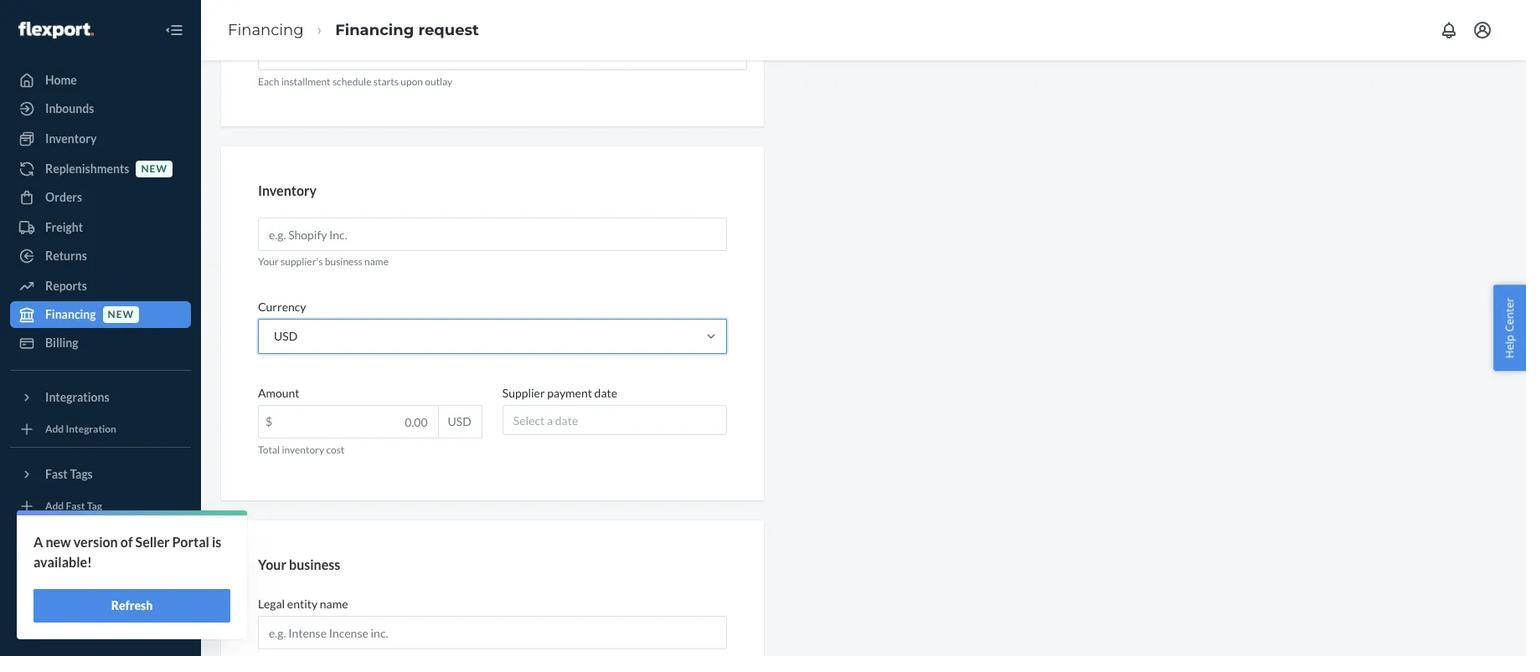 Task type: describe. For each thing, give the bounding box(es) containing it.
select a date
[[513, 414, 578, 428]]

1 vertical spatial business
[[289, 557, 340, 573]]

0 horizontal spatial inventory
[[45, 132, 97, 146]]

your supplier's business name
[[258, 256, 389, 268]]

give feedback
[[45, 616, 122, 630]]

breadcrumbs navigation
[[214, 6, 492, 55]]

entity
[[287, 597, 318, 612]]

talk
[[45, 559, 67, 573]]

inbounds
[[45, 101, 94, 116]]

orders link
[[10, 184, 191, 211]]

flexport logo image
[[18, 22, 94, 38]]

seller
[[135, 534, 170, 550]]

financing link
[[228, 21, 304, 39]]

open notifications image
[[1439, 20, 1459, 40]]

financing for financing link
[[228, 21, 304, 39]]

inventory
[[282, 444, 324, 457]]

refresh
[[111, 599, 153, 613]]

of
[[120, 534, 133, 550]]

inbounds link
[[10, 95, 191, 122]]

billing
[[45, 336, 78, 350]]

legal
[[258, 597, 285, 612]]

financing request link
[[335, 21, 479, 39]]

legal entity name
[[258, 597, 348, 612]]

amount
[[258, 386, 300, 401]]

add integration link
[[10, 418, 191, 441]]

1 vertical spatial name
[[320, 597, 348, 612]]

new for financing
[[108, 309, 134, 321]]

settings link
[[10, 524, 191, 551]]

your business
[[258, 557, 340, 573]]

fast tags
[[45, 467, 93, 482]]

home link
[[10, 67, 191, 94]]

1 vertical spatial usd
[[448, 415, 471, 429]]

tag
[[87, 500, 102, 513]]

e.g. Shopify Inc. field
[[258, 218, 727, 251]]

installment
[[281, 76, 331, 88]]

fast tags button
[[10, 462, 191, 488]]

cost
[[326, 444, 345, 457]]

a
[[34, 534, 43, 550]]

total inventory cost
[[258, 444, 345, 457]]

tags
[[70, 467, 93, 482]]

1 horizontal spatial inventory
[[258, 182, 317, 198]]

1 vertical spatial fast
[[66, 500, 85, 513]]

date for select a date
[[555, 414, 578, 428]]

payment
[[547, 386, 592, 401]]

version
[[74, 534, 118, 550]]

outlay
[[425, 76, 452, 88]]

your for your supplier's business name
[[258, 256, 279, 268]]

starts
[[373, 76, 399, 88]]

talk to support button
[[10, 553, 191, 580]]

request
[[418, 21, 479, 39]]

home
[[45, 73, 77, 87]]

supplier
[[502, 386, 545, 401]]

select
[[513, 414, 545, 428]]

a
[[547, 414, 553, 428]]

settings
[[45, 530, 88, 544]]



Task type: vqa. For each thing, say whether or not it's contained in the screenshot.
Fast inside the dropdown button
yes



Task type: locate. For each thing, give the bounding box(es) containing it.
support
[[82, 559, 125, 573]]

add left integration
[[45, 423, 64, 435]]

financing
[[228, 21, 304, 39], [335, 21, 414, 39], [45, 307, 96, 322]]

1 your from the top
[[258, 256, 279, 268]]

a new version of seller portal is available!
[[34, 534, 221, 570]]

usd down currency
[[274, 329, 298, 344]]

help inside button
[[1502, 335, 1517, 359]]

center
[[1502, 298, 1517, 332], [72, 587, 109, 601]]

financing for financing request
[[335, 21, 414, 39]]

1 vertical spatial your
[[258, 557, 286, 573]]

0 vertical spatial fast
[[45, 467, 68, 482]]

business
[[325, 256, 363, 268], [289, 557, 340, 573]]

feedback
[[71, 616, 122, 630]]

2 horizontal spatial financing
[[335, 21, 414, 39]]

1 vertical spatial new
[[108, 309, 134, 321]]

new
[[141, 163, 167, 175], [108, 309, 134, 321], [46, 534, 71, 550]]

1 vertical spatial help
[[45, 587, 70, 601]]

1 horizontal spatial usd
[[448, 415, 471, 429]]

fast left tags
[[45, 467, 68, 482]]

your
[[258, 256, 279, 268], [258, 557, 286, 573]]

help center
[[1502, 298, 1517, 359], [45, 587, 109, 601]]

supplier's
[[281, 256, 323, 268]]

integration
[[66, 423, 116, 435]]

0 horizontal spatial usd
[[274, 329, 298, 344]]

0 vertical spatial new
[[141, 163, 167, 175]]

integrations
[[45, 390, 109, 405]]

business up legal entity name
[[289, 557, 340, 573]]

2 vertical spatial new
[[46, 534, 71, 550]]

give
[[45, 616, 69, 630]]

financing down 'reports'
[[45, 307, 96, 322]]

1 horizontal spatial name
[[364, 256, 389, 268]]

schedule
[[332, 76, 371, 88]]

0 vertical spatial usd
[[274, 329, 298, 344]]

0 vertical spatial center
[[1502, 298, 1517, 332]]

0 vertical spatial date
[[594, 386, 617, 401]]

1 vertical spatial add
[[45, 500, 64, 513]]

replenishments
[[45, 162, 129, 176]]

0 horizontal spatial date
[[555, 414, 578, 428]]

your left the supplier's
[[258, 256, 279, 268]]

orders
[[45, 190, 82, 204]]

new down reports link
[[108, 309, 134, 321]]

usd
[[274, 329, 298, 344], [448, 415, 471, 429]]

your up legal
[[258, 557, 286, 573]]

0 horizontal spatial help
[[45, 587, 70, 601]]

0 vertical spatial add
[[45, 423, 64, 435]]

new inside a new version of seller portal is available!
[[46, 534, 71, 550]]

each
[[258, 76, 279, 88]]

new for replenishments
[[141, 163, 167, 175]]

add for add integration
[[45, 423, 64, 435]]

center inside button
[[1502, 298, 1517, 332]]

total
[[258, 444, 280, 457]]

0 horizontal spatial name
[[320, 597, 348, 612]]

0 vertical spatial name
[[364, 256, 389, 268]]

add fast tag link
[[10, 495, 191, 518]]

usd left select
[[448, 415, 471, 429]]

inventory link
[[10, 126, 191, 152]]

0 vertical spatial help
[[1502, 335, 1517, 359]]

add up settings
[[45, 500, 64, 513]]

returns
[[45, 249, 87, 263]]

inventory up the supplier's
[[258, 182, 317, 198]]

1 vertical spatial center
[[72, 587, 109, 601]]

new up orders link
[[141, 163, 167, 175]]

upon
[[401, 76, 423, 88]]

2 add from the top
[[45, 500, 64, 513]]

0 horizontal spatial center
[[72, 587, 109, 601]]

business right the supplier's
[[325, 256, 363, 268]]

financing up each
[[228, 21, 304, 39]]

1 vertical spatial date
[[555, 414, 578, 428]]

help center button
[[1494, 285, 1526, 371]]

0.00 text field
[[259, 407, 438, 438]]

name
[[364, 256, 389, 268], [320, 597, 348, 612]]

reports
[[45, 279, 87, 293]]

integrations button
[[10, 384, 191, 411]]

portal
[[172, 534, 209, 550]]

close navigation image
[[164, 20, 184, 40]]

fast
[[45, 467, 68, 482], [66, 500, 85, 513]]

open account menu image
[[1472, 20, 1493, 40]]

date for supplier payment date
[[594, 386, 617, 401]]

date right a on the bottom of the page
[[555, 414, 578, 428]]

freight
[[45, 220, 83, 235]]

date
[[594, 386, 617, 401], [555, 414, 578, 428]]

2 your from the top
[[258, 557, 286, 573]]

help
[[1502, 335, 1517, 359], [45, 587, 70, 601]]

billing link
[[10, 330, 191, 357]]

each installment schedule starts upon outlay
[[258, 76, 452, 88]]

inventory down inbounds
[[45, 132, 97, 146]]

add integration
[[45, 423, 116, 435]]

$
[[266, 415, 272, 429]]

currency
[[258, 300, 306, 314]]

to
[[69, 559, 80, 573]]

add fast tag
[[45, 500, 102, 513]]

fast left 'tag'
[[66, 500, 85, 513]]

freight link
[[10, 214, 191, 241]]

0 vertical spatial inventory
[[45, 132, 97, 146]]

your for your business
[[258, 557, 286, 573]]

fast inside dropdown button
[[45, 467, 68, 482]]

0 vertical spatial your
[[258, 256, 279, 268]]

is
[[212, 534, 221, 550]]

e.g. Intense Incense inc. field
[[258, 617, 727, 650]]

name right the supplier's
[[364, 256, 389, 268]]

1 horizontal spatial help center
[[1502, 298, 1517, 359]]

available!
[[34, 554, 92, 570]]

0 horizontal spatial financing
[[45, 307, 96, 322]]

1 vertical spatial help center
[[45, 587, 109, 601]]

1 vertical spatial inventory
[[258, 182, 317, 198]]

1 horizontal spatial date
[[594, 386, 617, 401]]

1 horizontal spatial new
[[108, 309, 134, 321]]

0 vertical spatial help center
[[1502, 298, 1517, 359]]

1 horizontal spatial center
[[1502, 298, 1517, 332]]

give feedback button
[[10, 610, 191, 637]]

0 horizontal spatial help center
[[45, 587, 109, 601]]

financing up "starts"
[[335, 21, 414, 39]]

add for add fast tag
[[45, 500, 64, 513]]

reports link
[[10, 273, 191, 300]]

1 horizontal spatial financing
[[228, 21, 304, 39]]

financing request
[[335, 21, 479, 39]]

0 vertical spatial business
[[325, 256, 363, 268]]

returns link
[[10, 243, 191, 270]]

inventory
[[45, 132, 97, 146], [258, 182, 317, 198]]

name right entity
[[320, 597, 348, 612]]

supplier payment date
[[502, 386, 617, 401]]

refresh button
[[34, 590, 230, 623]]

0 horizontal spatial new
[[46, 534, 71, 550]]

1 add from the top
[[45, 423, 64, 435]]

2 horizontal spatial new
[[141, 163, 167, 175]]

help center link
[[10, 581, 191, 608]]

talk to support
[[45, 559, 125, 573]]

add
[[45, 423, 64, 435], [45, 500, 64, 513]]

date right "payment"
[[594, 386, 617, 401]]

help center inside button
[[1502, 298, 1517, 359]]

1 horizontal spatial help
[[1502, 335, 1517, 359]]

new right the a
[[46, 534, 71, 550]]



